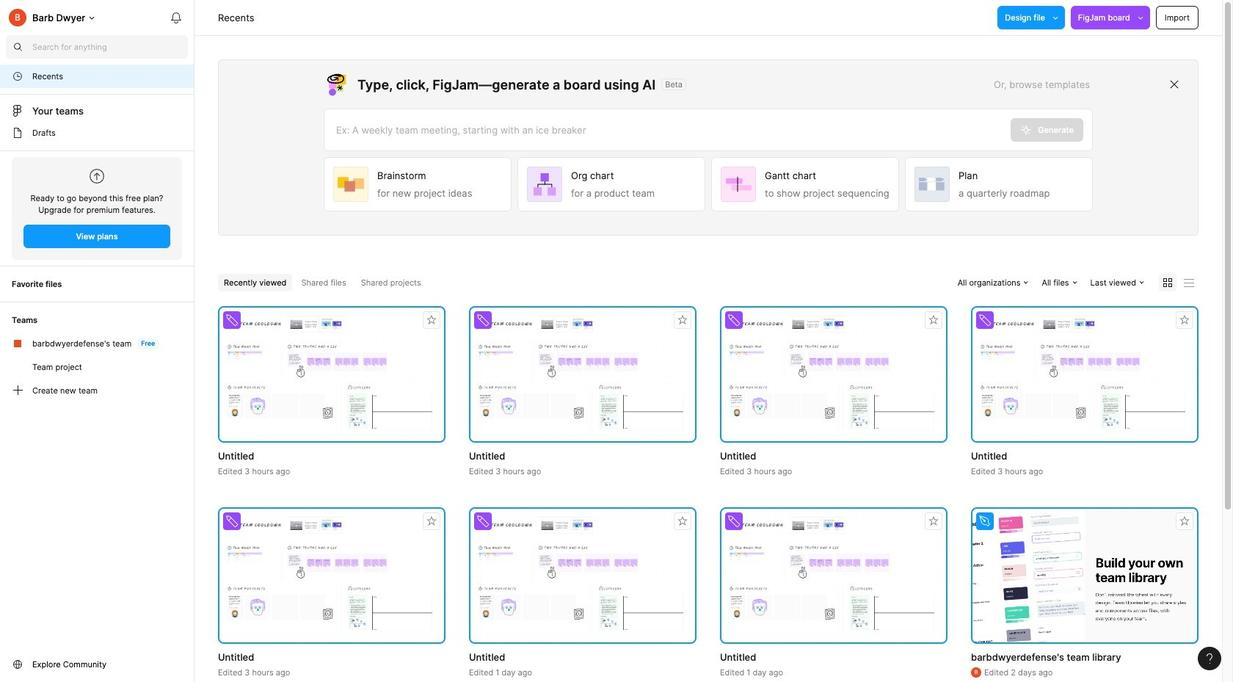 Task type: vqa. For each thing, say whether or not it's contained in the screenshot.
page 16 icon
yes



Task type: locate. For each thing, give the bounding box(es) containing it.
bell 32 image
[[164, 6, 188, 29]]

community 16 image
[[12, 659, 23, 670]]

recent 16 image
[[12, 70, 23, 82]]

file thumbnail image
[[225, 315, 438, 433], [476, 315, 689, 433], [728, 315, 940, 433], [979, 315, 1192, 433], [971, 507, 1199, 644], [225, 517, 438, 635], [476, 517, 689, 635], [728, 517, 940, 635]]



Task type: describe. For each thing, give the bounding box(es) containing it.
page 16 image
[[12, 127, 23, 139]]

search 32 image
[[6, 35, 29, 59]]

Search for anything text field
[[32, 41, 188, 53]]

Ex: A weekly team meeting, starting with an ice breaker field
[[325, 109, 1011, 151]]



